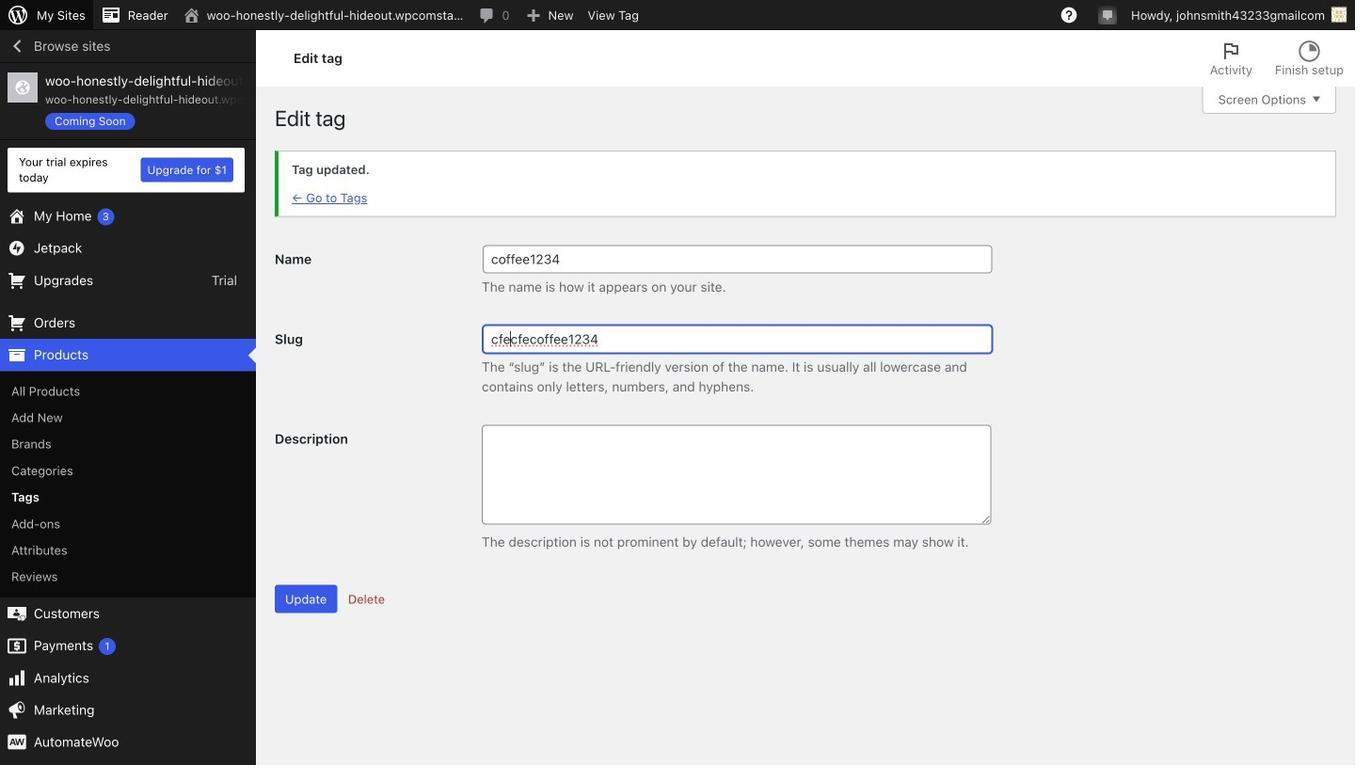 Task type: locate. For each thing, give the bounding box(es) containing it.
None text field
[[482, 425, 992, 525]]

tab list
[[1199, 30, 1355, 87]]

toolbar navigation
[[0, 0, 1355, 34]]

main menu navigation
[[0, 30, 256, 765]]

None text field
[[483, 245, 993, 273], [483, 325, 993, 353], [483, 245, 993, 273], [483, 325, 993, 353]]

None submit
[[275, 585, 337, 613]]



Task type: vqa. For each thing, say whether or not it's contained in the screenshot.
Toolbar Navigation
yes



Task type: describe. For each thing, give the bounding box(es) containing it.
notification image
[[1100, 7, 1115, 22]]



